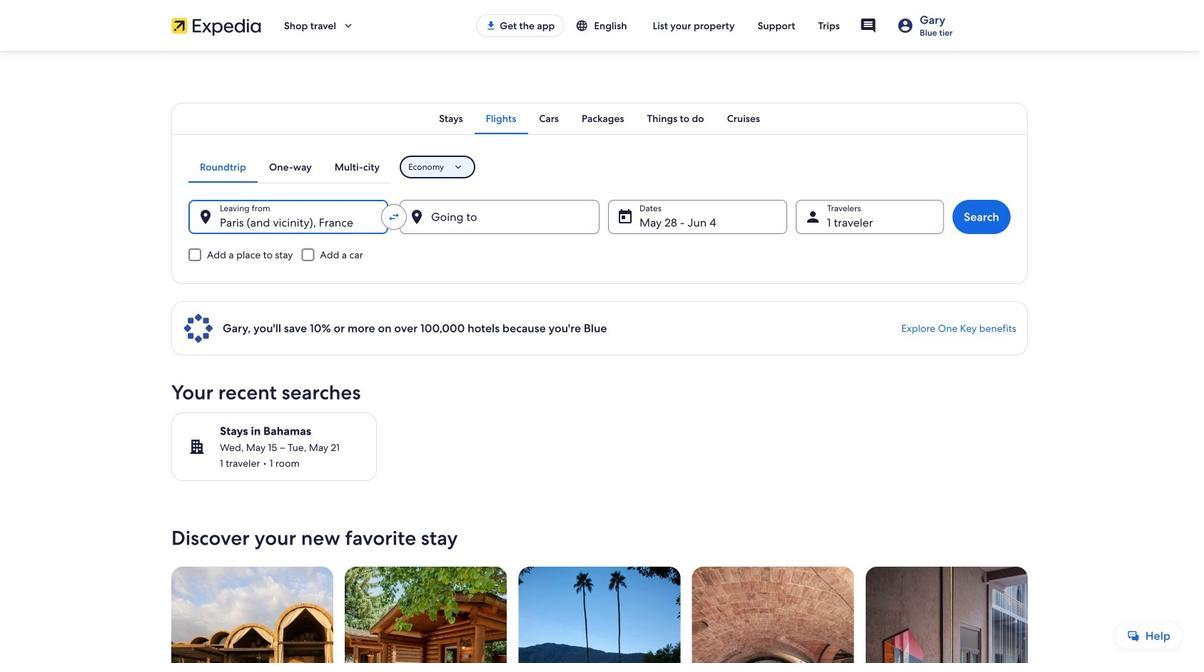 Task type: locate. For each thing, give the bounding box(es) containing it.
stays image
[[189, 439, 206, 456]]

loyalty lowtier image
[[897, 17, 915, 34]]

tab list
[[171, 103, 1028, 134], [189, 151, 391, 183]]

one key blue tier image
[[183, 313, 214, 344]]

main content
[[0, 51, 1200, 663]]



Task type: describe. For each thing, give the bounding box(es) containing it.
1 vertical spatial tab list
[[189, 151, 391, 183]]

small image
[[576, 19, 589, 32]]

0 vertical spatial tab list
[[171, 103, 1028, 134]]

swap origin and destination values image
[[388, 211, 401, 224]]

trailing image
[[342, 19, 355, 32]]

download the app button image
[[486, 20, 497, 31]]

expedia logo image
[[171, 16, 261, 36]]

communication center icon image
[[860, 17, 877, 34]]



Task type: vqa. For each thing, say whether or not it's contained in the screenshot.
top tab list
yes



